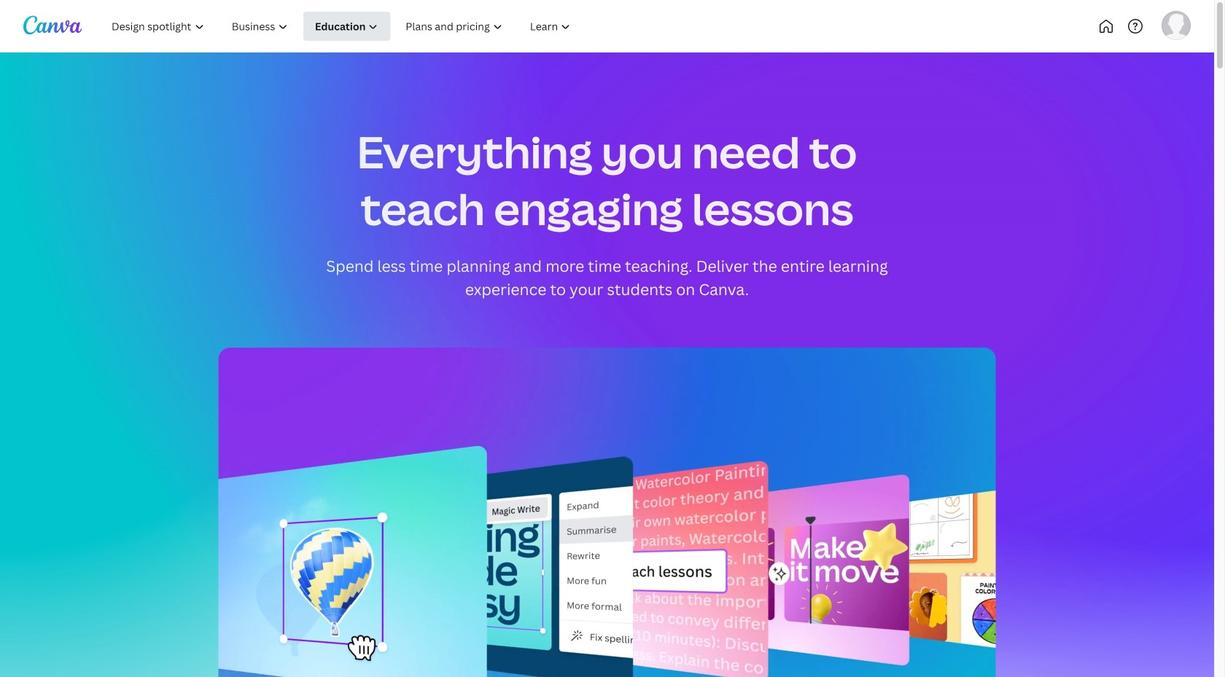 Task type: vqa. For each thing, say whether or not it's contained in the screenshot.
first discover more link
no



Task type: describe. For each thing, give the bounding box(es) containing it.
top level navigation element
[[99, 12, 633, 41]]



